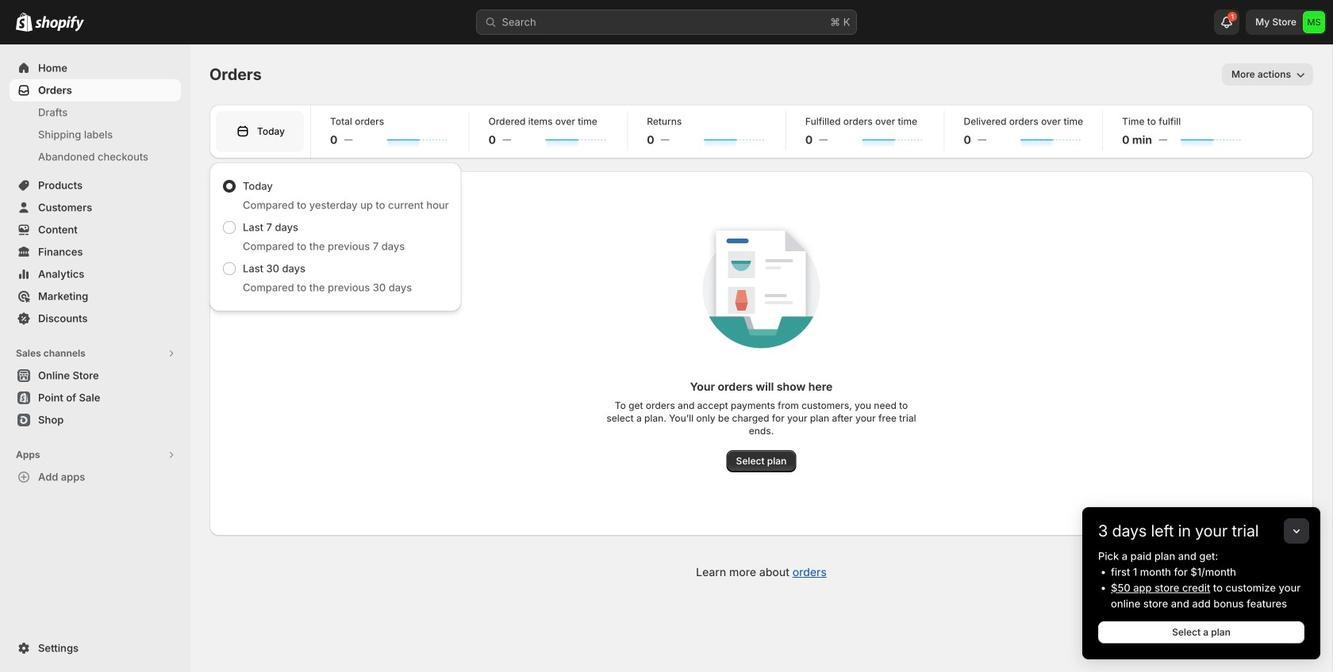 Task type: locate. For each thing, give the bounding box(es) containing it.
shopify image
[[16, 12, 33, 32]]

my store image
[[1303, 11, 1325, 33]]

shopify image
[[35, 16, 84, 32]]



Task type: vqa. For each thing, say whether or not it's contained in the screenshot.
Shopify icon
yes



